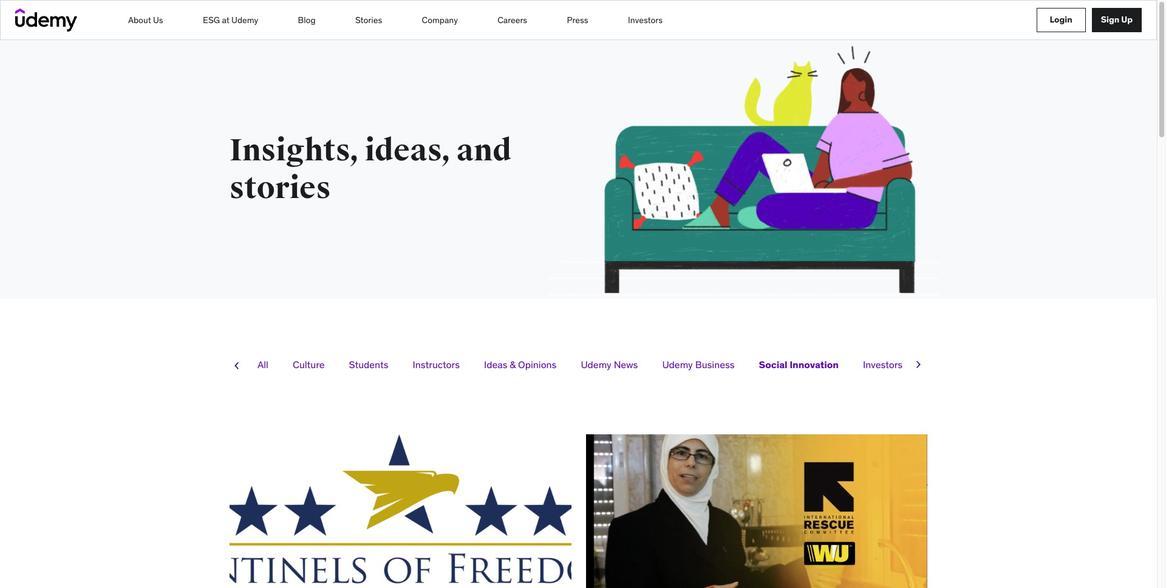 Task type: locate. For each thing, give the bounding box(es) containing it.
news
[[614, 359, 638, 371]]

opinions
[[518, 359, 557, 371]]

udemy news link
[[572, 352, 647, 377]]

udemy
[[232, 15, 258, 26], [581, 359, 612, 371], [663, 359, 693, 371]]

insights, ideas, and stories
[[230, 132, 512, 207]]

insights,
[[230, 132, 359, 170]]

blog link
[[298, 9, 316, 32]]

0 vertical spatial investors link
[[628, 9, 664, 32]]

press
[[567, 15, 589, 26]]

udemy business
[[663, 359, 735, 371]]

sign up
[[1102, 14, 1133, 25]]

and
[[457, 132, 512, 170]]

esg at udemy link
[[202, 9, 259, 32]]

udemy right at
[[232, 15, 258, 26]]

2 horizontal spatial udemy
[[663, 359, 693, 371]]

login link
[[1037, 8, 1086, 32]]

culture
[[293, 359, 325, 371]]

company link
[[421, 9, 459, 32]]

stories link
[[355, 9, 383, 32]]

ideas
[[484, 359, 508, 371]]

innovation
[[790, 359, 839, 371]]

press link
[[567, 9, 589, 32]]

esg
[[203, 15, 220, 26]]

1 vertical spatial investors
[[864, 359, 903, 371]]

investors for left investors link
[[628, 15, 663, 26]]

udemy inside udemy news link
[[581, 359, 612, 371]]

udemy left news at the bottom right of page
[[581, 359, 612, 371]]

social innovation link
[[750, 352, 848, 377]]

0 horizontal spatial udemy
[[232, 15, 258, 26]]

investors
[[628, 15, 663, 26], [864, 359, 903, 371]]

ideas & opinions link
[[475, 352, 566, 377]]

udemy left business
[[663, 359, 693, 371]]

0 horizontal spatial investors
[[628, 15, 663, 26]]

stories
[[355, 15, 382, 26]]

udemy inside udemy business link
[[663, 359, 693, 371]]

business
[[696, 359, 735, 371]]

&
[[510, 359, 516, 371]]

stories
[[230, 170, 331, 207]]

0 vertical spatial investors
[[628, 15, 663, 26]]

investors link
[[628, 9, 664, 32], [854, 352, 912, 377]]

1 vertical spatial investors link
[[854, 352, 912, 377]]

sign up link
[[1092, 8, 1142, 32]]

up
[[1122, 14, 1133, 25]]

careers
[[498, 15, 528, 26]]

1 horizontal spatial udemy
[[581, 359, 612, 371]]

1 horizontal spatial investors
[[864, 359, 903, 371]]



Task type: vqa. For each thing, say whether or not it's contained in the screenshot.
AUGUST
no



Task type: describe. For each thing, give the bounding box(es) containing it.
udemy for udemy news
[[581, 359, 612, 371]]

0 horizontal spatial investors link
[[628, 9, 664, 32]]

company
[[422, 15, 458, 26]]

udemy inside esg at udemy link
[[232, 15, 258, 26]]

instructors link
[[404, 352, 469, 377]]

at
[[222, 15, 230, 26]]

culture link
[[284, 352, 334, 377]]

ideas & opinions
[[484, 359, 557, 371]]

about us
[[128, 15, 163, 26]]

ideas,
[[365, 132, 451, 170]]

esg at udemy
[[203, 15, 258, 26]]

udemy business link
[[654, 352, 744, 377]]

careers link
[[497, 9, 528, 32]]

us
[[153, 15, 163, 26]]

students
[[349, 359, 389, 371]]

social innovation
[[759, 359, 839, 371]]

about
[[128, 15, 151, 26]]

all
[[258, 359, 269, 371]]

students link
[[340, 352, 398, 377]]

instructors
[[413, 359, 460, 371]]

all link
[[249, 352, 278, 377]]

social
[[759, 359, 788, 371]]

about us link
[[128, 9, 164, 32]]

1 horizontal spatial investors link
[[854, 352, 912, 377]]

udemy for udemy business
[[663, 359, 693, 371]]

investors for investors link to the right
[[864, 359, 903, 371]]

blog
[[298, 15, 316, 26]]

udemy news
[[581, 359, 638, 371]]

sign
[[1102, 14, 1120, 25]]

login
[[1050, 14, 1073, 25]]

udemy image
[[15, 9, 77, 32]]



